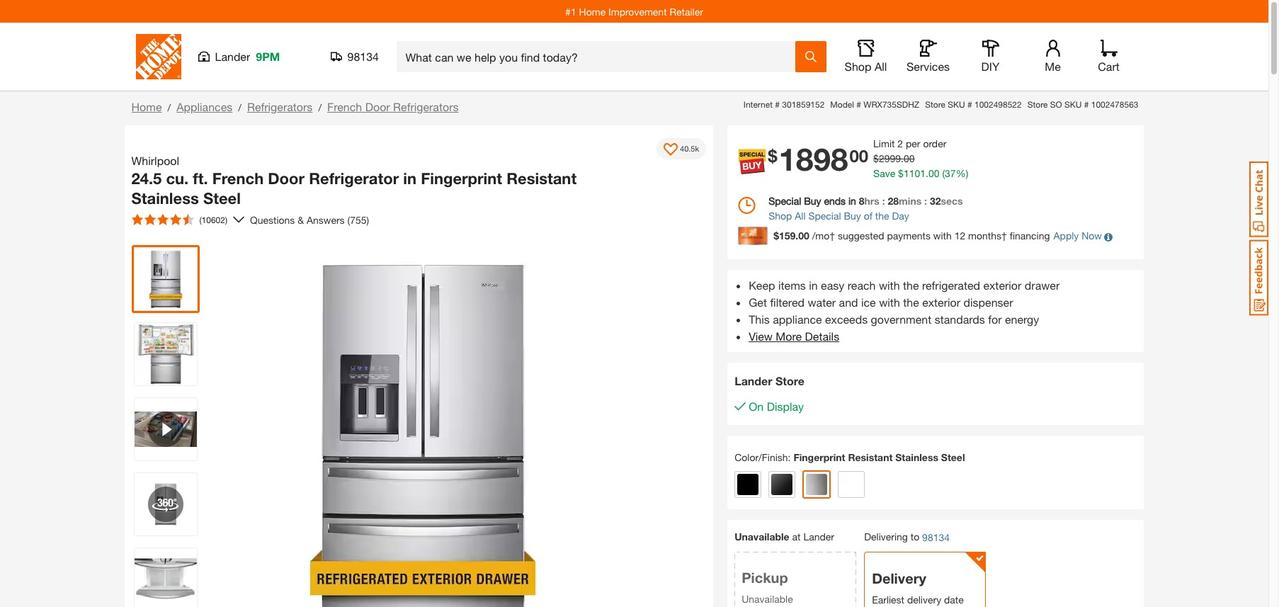 Task type: locate. For each thing, give the bounding box(es) containing it.
home
[[579, 5, 606, 17], [131, 100, 162, 113]]

in
[[403, 169, 417, 188], [849, 195, 857, 207], [809, 278, 818, 292]]

1 horizontal spatial special
[[809, 209, 842, 221]]

: up 'fingerprint resistant black stainless' "image" on the right
[[788, 451, 791, 463]]

delivering
[[865, 531, 908, 543]]

1 horizontal spatial french
[[327, 100, 362, 113]]

1 vertical spatial 98134
[[923, 531, 950, 543]]

details
[[805, 329, 840, 343]]

0 horizontal spatial steel
[[203, 189, 241, 207]]

0 vertical spatial resistant
[[507, 169, 577, 188]]

What can we help you find today? search field
[[406, 42, 795, 72]]

0 vertical spatial special
[[769, 195, 802, 207]]

in inside whirlpool 24.5 cu. ft. french door refrigerator in fingerprint resistant stainless steel
[[403, 169, 417, 188]]

keep
[[749, 278, 776, 292]]

in up water
[[809, 278, 818, 292]]

# left 1002498522 at the top of the page
[[968, 99, 973, 110]]

98134
[[348, 50, 379, 63], [923, 531, 950, 543]]

unavailable
[[735, 531, 790, 543], [742, 593, 794, 605]]

$ down limit
[[874, 152, 879, 164]]

limit 2 per order $ 2999 . 00 save $ 1101 . 00 ( 37 %)
[[874, 137, 969, 179]]

lander for lander store
[[735, 374, 773, 388]]

0 vertical spatial home
[[579, 5, 606, 17]]

hrs
[[865, 195, 880, 207]]

/ right the home link
[[168, 101, 171, 113]]

sku left 1002498522 at the top of the page
[[948, 99, 966, 110]]

cu.
[[166, 169, 189, 188]]

special up the $159.00
[[769, 195, 802, 207]]

# right internet
[[775, 99, 780, 110]]

0 horizontal spatial lander
[[215, 50, 250, 63]]

301859152_s01 image
[[134, 473, 197, 536]]

0 horizontal spatial resistant
[[507, 169, 577, 188]]

1 sku from the left
[[948, 99, 966, 110]]

shop up model
[[845, 60, 872, 73]]

0 vertical spatial lander
[[215, 50, 250, 63]]

98134 up french door refrigerators link
[[348, 50, 379, 63]]

energy
[[1006, 312, 1040, 326]]

2 vertical spatial in
[[809, 278, 818, 292]]

1 vertical spatial french
[[212, 169, 264, 188]]

/
[[168, 101, 171, 113], [238, 101, 242, 113], [318, 101, 322, 113]]

store left so
[[1028, 99, 1048, 110]]

special
[[769, 195, 802, 207], [809, 209, 842, 221]]

1 horizontal spatial fingerprint
[[794, 451, 846, 463]]

in left 8
[[849, 195, 857, 207]]

1 vertical spatial stainless
[[896, 451, 939, 463]]

fingerprint resistant stainless steel whirlpool french door refrigerators wrx735sdhz a0.2 image
[[134, 549, 197, 607]]

0 horizontal spatial door
[[268, 169, 305, 188]]

1 horizontal spatial refrigerators
[[393, 100, 459, 113]]

00 left limit
[[850, 146, 869, 166]]

1 / from the left
[[168, 101, 171, 113]]

door down the '98134' button
[[365, 100, 390, 113]]

french down the '98134' button
[[327, 100, 362, 113]]

2 refrigerators from the left
[[393, 100, 459, 113]]

buy
[[804, 195, 822, 207], [844, 209, 862, 221]]

0 vertical spatial fingerprint
[[421, 169, 502, 188]]

4 # from the left
[[1085, 99, 1090, 110]]

exterior
[[984, 278, 1022, 292], [923, 295, 961, 309]]

stainless inside whirlpool 24.5 cu. ft. french door refrigerator in fingerprint resistant stainless steel
[[131, 189, 199, 207]]

/ right appliances
[[238, 101, 242, 113]]

per
[[906, 137, 921, 150]]

delivering to 98134
[[865, 531, 950, 543]]

1 vertical spatial lander
[[735, 374, 773, 388]]

1 vertical spatial resistant
[[849, 451, 893, 463]]

0 horizontal spatial /
[[168, 101, 171, 113]]

fingerprint resistant stainless steel image
[[807, 474, 828, 495]]

feedback link image
[[1250, 240, 1269, 316]]

00
[[850, 146, 869, 166], [904, 152, 915, 164], [929, 167, 940, 179]]

home / appliances / refrigerators / french door refrigerators
[[131, 100, 459, 113]]

view
[[749, 329, 773, 343]]

2 horizontal spatial /
[[318, 101, 322, 113]]

# left the "1002478563"
[[1085, 99, 1090, 110]]

. left (
[[926, 167, 929, 179]]

0 horizontal spatial $
[[768, 146, 778, 166]]

1 horizontal spatial door
[[365, 100, 390, 113]]

fingerprint inside whirlpool 24.5 cu. ft. french door refrigerator in fingerprint resistant stainless steel
[[421, 169, 502, 188]]

door up 'questions'
[[268, 169, 305, 188]]

easy
[[821, 278, 845, 292]]

00 down "per"
[[904, 152, 915, 164]]

delivery
[[872, 570, 927, 587]]

0 vertical spatial .
[[901, 152, 904, 164]]

28
[[888, 195, 899, 207]]

reach
[[848, 278, 876, 292]]

0 vertical spatial all
[[875, 60, 888, 73]]

1 vertical spatial home
[[131, 100, 162, 113]]

now
[[1082, 230, 1103, 242]]

1 horizontal spatial sku
[[1065, 99, 1082, 110]]

apply
[[1054, 230, 1080, 242]]

cart
[[1099, 60, 1120, 73]]

0 vertical spatial door
[[365, 100, 390, 113]]

0 horizontal spatial home
[[131, 100, 162, 113]]

appliances link
[[177, 100, 233, 113]]

0 horizontal spatial 00
[[850, 146, 869, 166]]

0 vertical spatial exterior
[[984, 278, 1022, 292]]

$ left 1898
[[768, 146, 778, 166]]

retailer
[[670, 5, 704, 17]]

display image
[[664, 143, 678, 157]]

fingerprint resistant stainless steel whirlpool french door refrigerators wrx735sdhz 40.1 image
[[134, 323, 197, 386]]

1 horizontal spatial all
[[875, 60, 888, 73]]

/ right refrigerators "link"
[[318, 101, 322, 113]]

1 vertical spatial exterior
[[923, 295, 961, 309]]

french
[[327, 100, 362, 113], [212, 169, 264, 188]]

0 vertical spatial the
[[876, 209, 890, 221]]

1 horizontal spatial lander
[[735, 374, 773, 388]]

0 horizontal spatial stainless
[[131, 189, 199, 207]]

with left 12
[[934, 230, 952, 242]]

delivery
[[908, 594, 942, 606]]

1 vertical spatial buy
[[844, 209, 862, 221]]

0 vertical spatial in
[[403, 169, 417, 188]]

lander right at
[[804, 531, 835, 543]]

1 horizontal spatial exterior
[[984, 278, 1022, 292]]

exterior up 'dispenser'
[[984, 278, 1022, 292]]

me button
[[1031, 40, 1076, 74]]

lander for lander 9pm
[[215, 50, 250, 63]]

unavailable at lander
[[735, 531, 835, 543]]

fingerprint
[[421, 169, 502, 188], [794, 451, 846, 463]]

in right 'refrigerator'
[[403, 169, 417, 188]]

and
[[839, 295, 859, 309]]

lander left "9pm"
[[215, 50, 250, 63]]

exterior down "refrigerated"
[[923, 295, 961, 309]]

with right reach in the top of the page
[[879, 278, 900, 292]]

color/finish : fingerprint resistant stainless steel
[[735, 451, 966, 463]]

shop up the $159.00
[[769, 209, 793, 221]]

unavailable down pickup
[[742, 593, 794, 605]]

appliances
[[177, 100, 233, 113]]

: left "28"
[[883, 195, 886, 207]]

door inside whirlpool 24.5 cu. ft. french door refrigerator in fingerprint resistant stainless steel
[[268, 169, 305, 188]]

answers
[[307, 214, 345, 226]]

0 vertical spatial buy
[[804, 195, 822, 207]]

1 vertical spatial in
[[849, 195, 857, 207]]

whirlpool 24.5 cu. ft. french door refrigerator in fingerprint resistant stainless steel
[[131, 154, 577, 207]]

lander up on
[[735, 374, 773, 388]]

0 vertical spatial 98134
[[348, 50, 379, 63]]

40.5k
[[680, 144, 700, 153]]

1 horizontal spatial $
[[874, 152, 879, 164]]

1 vertical spatial .
[[926, 167, 929, 179]]

2 horizontal spatial 00
[[929, 167, 940, 179]]

1 vertical spatial fingerprint
[[794, 451, 846, 463]]

40.5k button
[[657, 138, 707, 159]]

unavailable left at
[[735, 531, 790, 543]]

buy left ends
[[804, 195, 822, 207]]

0 horizontal spatial refrigerators
[[247, 100, 313, 113]]

#
[[775, 99, 780, 110], [857, 99, 862, 110], [968, 99, 973, 110], [1085, 99, 1090, 110]]

98134 inside button
[[348, 50, 379, 63]]

0 horizontal spatial in
[[403, 169, 417, 188]]

apply now image
[[739, 226, 774, 245]]

secs
[[941, 195, 964, 207]]

all up the $159.00
[[795, 209, 806, 221]]

# right model
[[857, 99, 862, 110]]

0 vertical spatial steel
[[203, 189, 241, 207]]

1 horizontal spatial home
[[579, 5, 606, 17]]

: left 32
[[925, 195, 928, 207]]

98134 right to
[[923, 531, 950, 543]]

1 horizontal spatial .
[[926, 167, 929, 179]]

1 # from the left
[[775, 99, 780, 110]]

keep items in easy reach with the refrigerated exterior drawer get filtered water and ice with the exterior dispenser this appliance exceeds government standards for energy view more details
[[749, 278, 1060, 343]]

store up display
[[776, 374, 805, 388]]

color/finish
[[735, 451, 788, 463]]

0 horizontal spatial sku
[[948, 99, 966, 110]]

wrx735sdhz
[[864, 99, 920, 110]]

0 vertical spatial stainless
[[131, 189, 199, 207]]

1 horizontal spatial 98134
[[923, 531, 950, 543]]

store down services
[[926, 99, 946, 110]]

2
[[898, 137, 904, 150]]

special down ends
[[809, 209, 842, 221]]

$ right save
[[899, 167, 904, 179]]

2 / from the left
[[238, 101, 242, 113]]

sku right so
[[1065, 99, 1082, 110]]

fingerprint resistant black stainless image
[[772, 474, 793, 495]]

with up government
[[880, 295, 901, 309]]

24.5
[[131, 169, 162, 188]]

1 horizontal spatial :
[[883, 195, 886, 207]]

home right #1
[[579, 5, 606, 17]]

shop
[[845, 60, 872, 73], [769, 209, 793, 221]]

french right ft.
[[212, 169, 264, 188]]

1 horizontal spatial /
[[238, 101, 242, 113]]

sku
[[948, 99, 966, 110], [1065, 99, 1082, 110]]

resistant
[[507, 169, 577, 188], [849, 451, 893, 463]]

0 vertical spatial shop
[[845, 60, 872, 73]]

1 vertical spatial all
[[795, 209, 806, 221]]

1 horizontal spatial in
[[809, 278, 818, 292]]

0 horizontal spatial fingerprint
[[421, 169, 502, 188]]

0 vertical spatial with
[[934, 230, 952, 242]]

0 horizontal spatial all
[[795, 209, 806, 221]]

1 vertical spatial shop
[[769, 209, 793, 221]]

$ 1898 00
[[768, 141, 869, 178]]

on display
[[749, 400, 804, 413]]

buy left of
[[844, 209, 862, 221]]

lander
[[215, 50, 250, 63], [735, 374, 773, 388], [804, 531, 835, 543]]

00 left (
[[929, 167, 940, 179]]

1 vertical spatial the
[[904, 278, 920, 292]]

home down the home depot logo
[[131, 100, 162, 113]]

0 horizontal spatial .
[[901, 152, 904, 164]]

1 vertical spatial steel
[[942, 451, 966, 463]]

all up wrx735sdhz
[[875, 60, 888, 73]]

1 horizontal spatial resistant
[[849, 451, 893, 463]]

2 vertical spatial lander
[[804, 531, 835, 543]]

items
[[779, 278, 806, 292]]

0 horizontal spatial shop
[[769, 209, 793, 221]]

2 horizontal spatial in
[[849, 195, 857, 207]]

. down the 2
[[901, 152, 904, 164]]

0 horizontal spatial 98134
[[348, 50, 379, 63]]

:
[[883, 195, 886, 207], [925, 195, 928, 207], [788, 451, 791, 463]]

0 horizontal spatial french
[[212, 169, 264, 188]]

.
[[901, 152, 904, 164], [926, 167, 929, 179]]

1 refrigerators from the left
[[247, 100, 313, 113]]

to
[[911, 531, 920, 543]]

1 horizontal spatial shop
[[845, 60, 872, 73]]

store
[[926, 99, 946, 110], [1028, 99, 1048, 110], [776, 374, 805, 388]]

0 horizontal spatial store
[[776, 374, 805, 388]]

live chat image
[[1250, 162, 1269, 237]]

1 vertical spatial door
[[268, 169, 305, 188]]



Task type: describe. For each thing, give the bounding box(es) containing it.
refrigerators link
[[247, 100, 313, 113]]

questions
[[250, 214, 295, 226]]

00 inside "$ 1898 00"
[[850, 146, 869, 166]]

home link
[[131, 100, 162, 113]]

the home depot logo image
[[136, 34, 181, 79]]

whirlpool
[[131, 154, 179, 167]]

2 vertical spatial the
[[904, 295, 920, 309]]

in inside special buy ends in 8 hrs : 28 mins : 32 secs shop all special buy of the day
[[849, 195, 857, 207]]

ice
[[862, 295, 876, 309]]

1101
[[904, 167, 926, 179]]

2 vertical spatial with
[[880, 295, 901, 309]]

1 horizontal spatial steel
[[942, 451, 966, 463]]

view more details link
[[749, 329, 840, 343]]

earliest
[[872, 594, 905, 606]]

financing
[[1010, 230, 1051, 242]]

refrigerator
[[309, 169, 399, 188]]

french door refrigerators link
[[327, 100, 459, 113]]

in inside keep items in easy reach with the refrigerated exterior drawer get filtered water and ice with the exterior dispenser this appliance exceeds government standards for energy view more details
[[809, 278, 818, 292]]

1 vertical spatial unavailable
[[742, 593, 794, 605]]

internet # 301859152 model # wrx735sdhz store sku # 1002498522 store so sku # 1002478563
[[744, 99, 1139, 110]]

3 # from the left
[[968, 99, 973, 110]]

french inside whirlpool 24.5 cu. ft. french door refrigerator in fingerprint resistant stainless steel
[[212, 169, 264, 188]]

dispenser
[[964, 295, 1014, 309]]

exceeds
[[826, 312, 868, 326]]

cart link
[[1094, 40, 1125, 74]]

shop all
[[845, 60, 888, 73]]

delivery earliest delivery date
[[872, 570, 964, 606]]

98134 inside delivering to 98134
[[923, 531, 950, 543]]

2 horizontal spatial :
[[925, 195, 928, 207]]

ft.
[[193, 169, 208, 188]]

0 horizontal spatial buy
[[804, 195, 822, 207]]

suggested
[[838, 230, 885, 242]]

2 sku from the left
[[1065, 99, 1082, 110]]

1 horizontal spatial stainless
[[896, 451, 939, 463]]

drawer
[[1025, 278, 1060, 292]]

(10602)
[[199, 215, 228, 225]]

payments
[[888, 230, 931, 242]]

shop all button
[[844, 40, 889, 74]]

301859152
[[783, 99, 825, 110]]

for
[[989, 312, 1002, 326]]

diy
[[982, 60, 1000, 73]]

lander 9pm
[[215, 50, 280, 63]]

mins
[[899, 195, 922, 207]]

(10602) button
[[126, 208, 233, 231]]

government
[[871, 312, 932, 326]]

filtered
[[771, 295, 805, 309]]

12
[[955, 230, 966, 242]]

display
[[767, 400, 804, 413]]

internet
[[744, 99, 773, 110]]

#1
[[566, 5, 577, 17]]

2 horizontal spatial $
[[899, 167, 904, 179]]

$159.00
[[774, 230, 810, 242]]

get
[[749, 295, 767, 309]]

the inside special buy ends in 8 hrs : 28 mins : 32 secs shop all special buy of the day
[[876, 209, 890, 221]]

%)
[[956, 167, 969, 179]]

lander store
[[735, 374, 805, 388]]

9pm
[[256, 50, 280, 63]]

this
[[749, 312, 770, 326]]

5834507057001 image
[[134, 398, 197, 461]]

4.5 stars image
[[131, 214, 194, 225]]

0 horizontal spatial special
[[769, 195, 802, 207]]

black image
[[738, 474, 759, 495]]

2999
[[879, 152, 901, 164]]

0 horizontal spatial exterior
[[923, 295, 961, 309]]

ends
[[825, 195, 846, 207]]

pickup
[[742, 570, 789, 586]]

1 horizontal spatial store
[[926, 99, 946, 110]]

me
[[1045, 60, 1061, 73]]

1 vertical spatial special
[[809, 209, 842, 221]]

1 vertical spatial with
[[879, 278, 900, 292]]

steel inside whirlpool 24.5 cu. ft. french door refrigerator in fingerprint resistant stainless steel
[[203, 189, 241, 207]]

white image
[[841, 474, 863, 495]]

0 horizontal spatial :
[[788, 451, 791, 463]]

#1 home improvement retailer
[[566, 5, 704, 17]]

day
[[893, 209, 910, 221]]

date
[[945, 594, 964, 606]]

2 horizontal spatial store
[[1028, 99, 1048, 110]]

(10602) link
[[126, 208, 245, 231]]

special buy ends in 8 hrs : 28 mins : 32 secs shop all special buy of the day
[[769, 195, 964, 221]]

all inside special buy ends in 8 hrs : 28 mins : 32 secs shop all special buy of the day
[[795, 209, 806, 221]]

appliance
[[773, 312, 822, 326]]

diy button
[[968, 40, 1014, 74]]

more
[[776, 329, 802, 343]]

pickup unavailable
[[742, 570, 794, 605]]

1898
[[779, 141, 849, 178]]

all inside button
[[875, 60, 888, 73]]

(755)
[[348, 214, 369, 226]]

water
[[808, 295, 836, 309]]

months†
[[969, 230, 1008, 242]]

1002498522
[[975, 99, 1022, 110]]

/mo†
[[813, 230, 836, 242]]

of
[[864, 209, 873, 221]]

standards
[[935, 312, 986, 326]]

limit
[[874, 137, 895, 150]]

3 / from the left
[[318, 101, 322, 113]]

shop all special buy of the day link
[[739, 208, 1134, 223]]

fingerprint resistant stainless steel whirlpool french door refrigerators wrx735sdhz 64.0 image
[[134, 248, 197, 310]]

improvement
[[609, 5, 667, 17]]

shop inside special buy ends in 8 hrs : 28 mins : 32 secs shop all special buy of the day
[[769, 209, 793, 221]]

save
[[874, 167, 896, 179]]

whirlpool link
[[131, 152, 185, 169]]

2 # from the left
[[857, 99, 862, 110]]

at
[[793, 531, 801, 543]]

98134 link
[[923, 530, 950, 545]]

8
[[859, 195, 865, 207]]

apply now link
[[1054, 230, 1103, 242]]

shop inside button
[[845, 60, 872, 73]]

(
[[943, 167, 945, 179]]

&
[[298, 214, 304, 226]]

0 vertical spatial french
[[327, 100, 362, 113]]

0 vertical spatial unavailable
[[735, 531, 790, 543]]

1 horizontal spatial buy
[[844, 209, 862, 221]]

1 horizontal spatial 00
[[904, 152, 915, 164]]

services button
[[906, 40, 951, 74]]

$ inside "$ 1898 00"
[[768, 146, 778, 166]]

resistant inside whirlpool 24.5 cu. ft. french door refrigerator in fingerprint resistant stainless steel
[[507, 169, 577, 188]]

2 horizontal spatial lander
[[804, 531, 835, 543]]

apply now
[[1054, 230, 1103, 242]]



Task type: vqa. For each thing, say whether or not it's contained in the screenshot.
Image for Give the Gift of Doing
no



